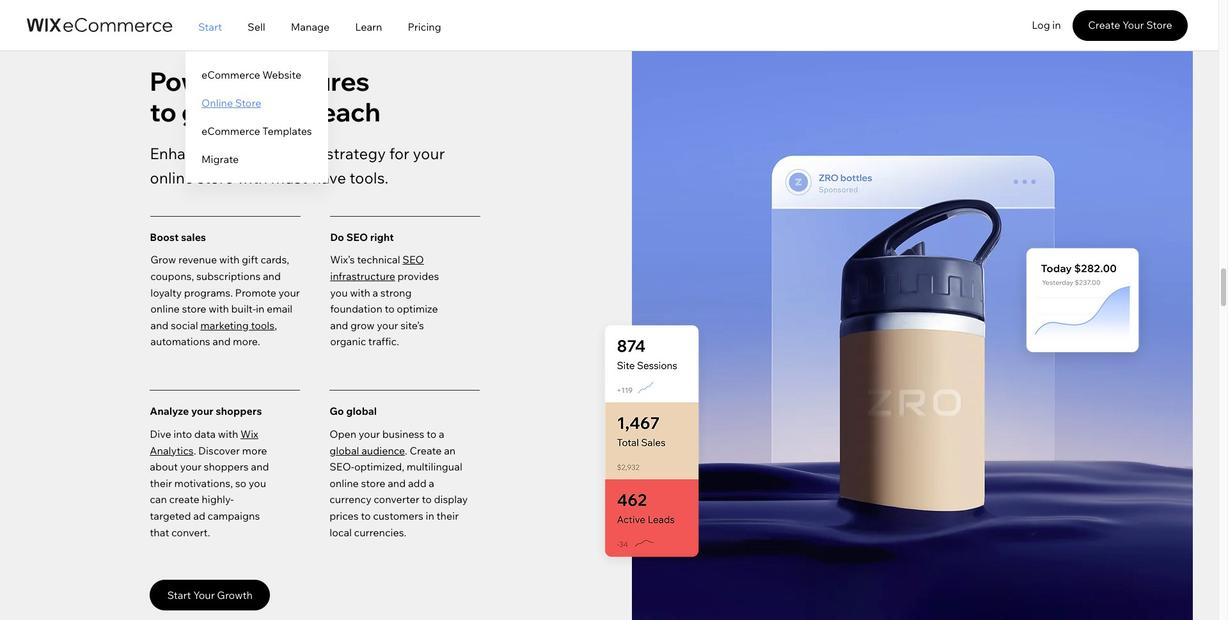 Task type: vqa. For each thing, say whether or not it's contained in the screenshot.
bottommost grow
yes



Task type: locate. For each thing, give the bounding box(es) containing it.
start left "sell"
[[198, 20, 222, 33]]

to right business
[[427, 428, 436, 441]]

0 vertical spatial shoppers
[[216, 405, 262, 418]]

your
[[250, 96, 306, 128], [215, 144, 247, 163], [413, 144, 445, 163], [279, 286, 300, 299], [377, 319, 398, 332], [191, 405, 213, 418], [359, 428, 380, 441], [180, 461, 201, 473]]

store
[[197, 168, 234, 188], [182, 303, 206, 315], [361, 477, 385, 490]]

1 horizontal spatial create
[[1088, 19, 1120, 31]]

customers
[[373, 510, 423, 523]]

to up enhance
[[150, 96, 176, 128]]

global
[[346, 405, 377, 418], [330, 444, 359, 457]]

1 . from the left
[[194, 444, 196, 457]]

2 ecommerce from the top
[[201, 125, 260, 138]]

their
[[150, 477, 172, 490], [437, 510, 459, 523]]

a inside open your business to a global audience
[[439, 428, 444, 441]]

online down seo-
[[330, 477, 359, 490]]

1 vertical spatial global
[[330, 444, 359, 457]]

0 vertical spatial in
[[1052, 19, 1061, 31]]

shoppers
[[216, 405, 262, 418], [204, 461, 249, 473]]

start inside start your growth link
[[167, 589, 191, 602]]

0 vertical spatial store
[[1146, 19, 1172, 31]]

wix
[[241, 428, 258, 441]]

1 vertical spatial shoppers
[[204, 461, 249, 473]]

0 horizontal spatial their
[[150, 477, 172, 490]]

dive
[[150, 428, 171, 441]]

0 horizontal spatial create
[[410, 444, 442, 457]]

campaigns
[[208, 510, 260, 523]]

ecommerce up online store
[[201, 68, 260, 81]]

you right so
[[249, 477, 266, 490]]

and
[[263, 270, 281, 283], [150, 319, 168, 332], [330, 319, 348, 332], [213, 335, 231, 348], [251, 461, 269, 473], [388, 477, 406, 490]]

. inside . create an seo-optimized, multilingual online store and add a currency converter to display prices to customers in their local currencies.
[[405, 444, 407, 457]]

0 horizontal spatial in
[[256, 303, 264, 315]]

1 vertical spatial seo
[[403, 254, 424, 266]]

1 vertical spatial your
[[193, 589, 215, 602]]

in inside . create an seo-optimized, multilingual online store and add a currency converter to display prices to customers in their local currencies.
[[426, 510, 434, 523]]

1 horizontal spatial seo
[[403, 254, 424, 266]]

0 horizontal spatial marketing
[[200, 319, 249, 332]]

do seo right
[[330, 231, 394, 244]]

sell
[[248, 20, 265, 33]]

2 vertical spatial in
[[426, 510, 434, 523]]

ecommerce website link
[[201, 67, 312, 83]]

seo right the do
[[346, 231, 368, 244]]

to down strong
[[385, 303, 394, 315]]

in up the tools
[[256, 303, 264, 315]]

0 horizontal spatial a
[[373, 286, 378, 299]]

0 horizontal spatial store
[[235, 97, 261, 109]]

optimize
[[397, 303, 438, 315]]

create your store
[[1088, 19, 1172, 31]]

1 vertical spatial store
[[182, 303, 206, 315]]

2 vertical spatial a
[[429, 477, 434, 490]]

features
[[265, 65, 370, 97]]

1 horizontal spatial start
[[198, 20, 222, 33]]

start your growth
[[167, 589, 253, 602]]

infrastructure
[[330, 270, 395, 283]]

0 vertical spatial start
[[198, 20, 222, 33]]

1 vertical spatial create
[[410, 444, 442, 457]]

your inside the provides you with a strong foundation to optimize and grow your site's organic traffic.
[[377, 319, 398, 332]]

1 horizontal spatial store
[[1146, 19, 1172, 31]]

0 vertical spatial grow
[[181, 96, 245, 128]]

seo infrastructure
[[330, 254, 424, 283]]

2 . from the left
[[405, 444, 407, 457]]

with down infrastructure
[[350, 286, 370, 299]]

1 horizontal spatial marketing
[[250, 144, 323, 163]]

2 horizontal spatial in
[[1052, 19, 1061, 31]]

global right "go"
[[346, 405, 377, 418]]

start left the growth
[[167, 589, 191, 602]]

marketing down templates
[[250, 144, 323, 163]]

store inside . create an seo-optimized, multilingual online store and add a currency converter to display prices to customers in their local currencies.
[[361, 477, 385, 490]]

their inside . discover more about your shoppers and their motivations, so you can create highly- targeted ad campaigns that convert.
[[150, 477, 172, 490]]

you
[[330, 286, 348, 299], [249, 477, 266, 490]]

create right log in
[[1088, 19, 1120, 31]]

1 vertical spatial marketing
[[200, 319, 249, 332]]

1 horizontal spatial you
[[330, 286, 348, 299]]

2 vertical spatial online
[[330, 477, 359, 490]]

store
[[1146, 19, 1172, 31], [235, 97, 261, 109]]

1 horizontal spatial your
[[1122, 19, 1144, 31]]

1 vertical spatial you
[[249, 477, 266, 490]]

2 vertical spatial store
[[361, 477, 385, 490]]

pricing
[[408, 20, 441, 33]]

marketing
[[250, 144, 323, 163], [200, 319, 249, 332]]

log in
[[1032, 19, 1061, 31]]

grow inside powerful features to grow your reach
[[181, 96, 245, 128]]

0 horizontal spatial .
[[194, 444, 196, 457]]

0 horizontal spatial seo
[[346, 231, 368, 244]]

technical
[[357, 254, 400, 266]]

1 vertical spatial online
[[150, 303, 180, 315]]

highly-
[[202, 493, 234, 506]]

have
[[312, 168, 346, 188]]

you up 'foundation'
[[330, 286, 348, 299]]

and down marketing tools
[[213, 335, 231, 348]]

0 horizontal spatial you
[[249, 477, 266, 490]]

their up the can
[[150, 477, 172, 490]]

shoppers up "wix" on the left
[[216, 405, 262, 418]]

store inside enhance your marketing strategy for your online store with must-have tools.
[[197, 168, 234, 188]]

0 horizontal spatial start
[[167, 589, 191, 602]]

create
[[169, 493, 199, 506]]

ecommerce templates
[[201, 125, 312, 138]]

0 horizontal spatial your
[[193, 589, 215, 602]]

foundation
[[330, 303, 382, 315]]

powerful
[[150, 65, 260, 97]]

store down migrate
[[197, 168, 234, 188]]

online inside . create an seo-optimized, multilingual online store and add a currency converter to display prices to customers in their local currencies.
[[330, 477, 359, 490]]

and up organic
[[330, 319, 348, 332]]

. down business
[[405, 444, 407, 457]]

shoppers down discover
[[204, 461, 249, 473]]

seo up provides
[[403, 254, 424, 266]]

store for . create an seo-optimized, multilingual online store and add a currency converter to display prices to customers in their local currencies.
[[361, 477, 385, 490]]

0 vertical spatial your
[[1122, 19, 1144, 31]]

a up an
[[439, 428, 444, 441]]

1 horizontal spatial their
[[437, 510, 459, 523]]

subscriptions
[[196, 270, 261, 283]]

1 vertical spatial start
[[167, 589, 191, 602]]

sales
[[181, 231, 206, 244]]

strong
[[380, 286, 412, 299]]

boost
[[150, 231, 179, 244]]

with
[[237, 168, 267, 188], [219, 254, 240, 266], [350, 286, 370, 299], [209, 303, 229, 315], [218, 428, 238, 441]]

so
[[235, 477, 246, 490]]

.
[[194, 444, 196, 457], [405, 444, 407, 457]]

online store
[[201, 97, 261, 109]]

in down display
[[426, 510, 434, 523]]

0 vertical spatial seo
[[346, 231, 368, 244]]

0 horizontal spatial grow
[[181, 96, 245, 128]]

1 vertical spatial ecommerce
[[201, 125, 260, 138]]

wix's technical
[[330, 254, 403, 266]]

growth
[[217, 589, 253, 602]]

start for start your growth
[[167, 589, 191, 602]]

email
[[267, 303, 293, 315]]

create up multilingual
[[410, 444, 442, 457]]

ecommerce down online store
[[201, 125, 260, 138]]

create
[[1088, 19, 1120, 31], [410, 444, 442, 457]]

a left strong
[[373, 286, 378, 299]]

in right the log
[[1052, 19, 1061, 31]]

a right the add
[[429, 477, 434, 490]]

pricing link
[[395, 2, 454, 51]]

store for enhance your marketing strategy for your online store with must-have tools.
[[197, 168, 234, 188]]

store inside start region
[[235, 97, 261, 109]]

online down "loyalty"
[[150, 303, 180, 315]]

with down migrate link
[[237, 168, 267, 188]]

automations
[[150, 335, 210, 348]]

0 vertical spatial store
[[197, 168, 234, 188]]

a inside the provides you with a strong foundation to optimize and grow your site's organic traffic.
[[373, 286, 378, 299]]

1 vertical spatial grow
[[351, 319, 375, 332]]

marketing down built-
[[200, 319, 249, 332]]

0 vertical spatial marketing
[[250, 144, 323, 163]]

1 horizontal spatial grow
[[351, 319, 375, 332]]

dive into data with
[[150, 428, 241, 441]]

1 horizontal spatial in
[[426, 510, 434, 523]]

that
[[150, 526, 169, 539]]

start
[[198, 20, 222, 33], [167, 589, 191, 602]]

programs.
[[184, 286, 233, 299]]

do
[[330, 231, 344, 244]]

1 horizontal spatial a
[[429, 477, 434, 490]]

global down open
[[330, 444, 359, 457]]

with inside the provides you with a strong foundation to optimize and grow your site's organic traffic.
[[350, 286, 370, 299]]

powerful features to grow your reach
[[150, 65, 380, 128]]

add
[[408, 477, 426, 490]]

store up social
[[182, 303, 206, 315]]

built-
[[231, 303, 256, 315]]

ecommerce inside ecommerce templates link
[[201, 125, 260, 138]]

traffic.
[[368, 335, 399, 348]]

ecommerce
[[201, 68, 260, 81], [201, 125, 260, 138]]

1 horizontal spatial .
[[405, 444, 407, 457]]

. create an seo-optimized, multilingual online store and add a currency converter to display prices to customers in their local currencies.
[[330, 444, 468, 539]]

store down "optimized,"
[[361, 477, 385, 490]]

1 vertical spatial in
[[256, 303, 264, 315]]

in
[[1052, 19, 1061, 31], [256, 303, 264, 315], [426, 510, 434, 523]]

with up discover
[[218, 428, 238, 441]]

online inside enhance your marketing strategy for your online store with must-have tools.
[[150, 168, 194, 188]]

your
[[1122, 19, 1144, 31], [193, 589, 215, 602]]

and up converter
[[388, 477, 406, 490]]

wix analytics
[[150, 428, 258, 457]]

enhance your marketing strategy for your online store with must-have tools.
[[150, 144, 445, 188]]

0 vertical spatial online
[[150, 168, 194, 188]]

display
[[434, 493, 468, 506]]

online down enhance
[[150, 168, 194, 188]]

. inside . discover more about your shoppers and their motivations, so you can create highly- targeted ad campaigns that convert.
[[194, 444, 196, 457]]

2 horizontal spatial a
[[439, 428, 444, 441]]

their down display
[[437, 510, 459, 523]]

. down dive into data with in the bottom of the page
[[194, 444, 196, 457]]

0 vertical spatial their
[[150, 477, 172, 490]]

0 vertical spatial you
[[330, 286, 348, 299]]

into
[[174, 428, 192, 441]]

to down the add
[[422, 493, 432, 506]]

and down more
[[251, 461, 269, 473]]

marketing tools link
[[200, 319, 275, 332]]

0 vertical spatial a
[[373, 286, 378, 299]]

store inside grow revenue with gift cards, coupons, subscriptions and loyalty programs. promote your online store with built-in email and social
[[182, 303, 206, 315]]

with inside enhance your marketing strategy for your online store with must-have tools.
[[237, 168, 267, 188]]

1 vertical spatial store
[[235, 97, 261, 109]]

0 vertical spatial ecommerce
[[201, 68, 260, 81]]

1 ecommerce from the top
[[201, 68, 260, 81]]

1 vertical spatial a
[[439, 428, 444, 441]]

must-
[[271, 168, 312, 188]]

1 vertical spatial their
[[437, 510, 459, 523]]

you inside . discover more about your shoppers and their motivations, so you can create highly- targeted ad campaigns that convert.
[[249, 477, 266, 490]]



Task type: describe. For each thing, give the bounding box(es) containing it.
reusable water bottle with a handle pictured in a sponsored social post, surrounded by sales and traffic data. image
[[632, 27, 1193, 620]]

with up subscriptions
[[219, 254, 240, 266]]

grow revenue with gift cards, coupons, subscriptions and loyalty programs. promote your online store with built-in email and social
[[150, 254, 300, 332]]

strategy
[[326, 144, 386, 163]]

open your business to a global audience
[[330, 428, 444, 457]]

to inside powerful features to grow your reach
[[150, 96, 176, 128]]

optimized,
[[354, 461, 404, 473]]

analytics
[[150, 444, 194, 457]]

seo-
[[330, 461, 354, 473]]

your for create
[[1122, 19, 1144, 31]]

online for enhance your marketing strategy for your online store with must-have tools.
[[150, 168, 194, 188]]

about
[[150, 461, 178, 473]]

your for start
[[193, 589, 215, 602]]

more
[[242, 444, 267, 457]]

wix analytics link
[[150, 428, 258, 457]]

provides you with a strong foundation to optimize and grow your site's organic traffic.
[[330, 270, 439, 348]]

and down cards,
[[263, 270, 281, 283]]

local
[[330, 526, 352, 539]]

start your growth link
[[150, 580, 270, 611]]

to inside the provides you with a strong foundation to optimize and grow your site's organic traffic.
[[385, 303, 394, 315]]

online inside grow revenue with gift cards, coupons, subscriptions and loyalty programs. promote your online store with built-in email and social
[[150, 303, 180, 315]]

start for start
[[198, 20, 222, 33]]

prices
[[330, 510, 359, 523]]

with down the programs.
[[209, 303, 229, 315]]

and inside . discover more about your shoppers and their motivations, so you can create highly- targeted ad campaigns that convert.
[[251, 461, 269, 473]]

promote
[[235, 286, 276, 299]]

your inside grow revenue with gift cards, coupons, subscriptions and loyalty programs. promote your online store with built-in email and social
[[279, 286, 300, 299]]

. for discover
[[194, 444, 196, 457]]

currency
[[330, 493, 371, 506]]

seo infrastructure link
[[330, 254, 424, 283]]

. discover more about your shoppers and their motivations, so you can create highly- targeted ad campaigns that convert.
[[150, 444, 269, 539]]

grow
[[150, 254, 176, 266]]

targeted
[[150, 510, 191, 523]]

ecommerce templates link
[[201, 123, 312, 139]]

global audience link
[[330, 444, 405, 457]]

marketing inside enhance your marketing strategy for your online store with must-have tools.
[[250, 144, 323, 163]]

log
[[1032, 19, 1050, 31]]

start region
[[185, 51, 328, 183]]

ecommerce for ecommerce website
[[201, 68, 260, 81]]

ecommerce website
[[201, 68, 301, 81]]

more.
[[233, 335, 260, 348]]

learn
[[355, 20, 382, 33]]

grow inside the provides you with a strong foundation to optimize and grow your site's organic traffic.
[[351, 319, 375, 332]]

online for . create an seo-optimized, multilingual online store and add a currency converter to display prices to customers in their local currencies.
[[330, 477, 359, 490]]

online
[[201, 97, 233, 109]]

0 vertical spatial global
[[346, 405, 377, 418]]

revenue
[[178, 254, 217, 266]]

create your store link
[[1073, 10, 1188, 41]]

and inside . create an seo-optimized, multilingual online store and add a currency converter to display prices to customers in their local currencies.
[[388, 477, 406, 490]]

convert.
[[171, 526, 210, 539]]

enhance
[[150, 144, 211, 163]]

coupons,
[[150, 270, 194, 283]]

website
[[262, 68, 301, 81]]

create inside . create an seo-optimized, multilingual online store and add a currency converter to display prices to customers in their local currencies.
[[410, 444, 442, 457]]

business
[[382, 428, 424, 441]]

loyalty
[[150, 286, 182, 299]]

manage
[[291, 20, 330, 33]]

gift
[[242, 254, 258, 266]]

data
[[194, 428, 216, 441]]

go
[[330, 405, 344, 418]]

tools
[[251, 319, 275, 332]]

tools.
[[349, 168, 388, 188]]

analyze
[[150, 405, 189, 418]]

right
[[370, 231, 394, 244]]

in inside grow revenue with gift cards, coupons, subscriptions and loyalty programs. promote your online store with built-in email and social
[[256, 303, 264, 315]]

ad
[[193, 510, 205, 523]]

and left social
[[150, 319, 168, 332]]

analyze your shoppers
[[150, 405, 262, 418]]

your inside powerful features to grow your reach
[[250, 96, 306, 128]]

currencies.
[[354, 526, 406, 539]]

organic
[[330, 335, 366, 348]]

and inside the provides you with a strong foundation to optimize and grow your site's organic traffic.
[[330, 319, 348, 332]]

templates
[[262, 125, 312, 138]]

. for create
[[405, 444, 407, 457]]

boost sales
[[150, 231, 206, 244]]

your inside . discover more about your shoppers and their motivations, so you can create highly- targeted ad campaigns that convert.
[[180, 461, 201, 473]]

audience
[[361, 444, 405, 457]]

multilingual
[[407, 461, 462, 473]]

log in link
[[1021, 10, 1072, 41]]

to right prices
[[361, 510, 371, 523]]

to inside open your business to a global audience
[[427, 428, 436, 441]]

open
[[330, 428, 356, 441]]

global inside open your business to a global audience
[[330, 444, 359, 457]]

and inside , automations and more.
[[213, 335, 231, 348]]

can
[[150, 493, 167, 506]]

an
[[444, 444, 456, 457]]

shoppers inside . discover more about your shoppers and their motivations, so you can create highly- targeted ad campaigns that convert.
[[204, 461, 249, 473]]

motivations,
[[174, 477, 233, 490]]

go global
[[330, 405, 377, 418]]

reach
[[311, 96, 380, 128]]

, automations and more.
[[150, 319, 277, 348]]

a inside . create an seo-optimized, multilingual online store and add a currency converter to display prices to customers in their local currencies.
[[429, 477, 434, 490]]

wix's
[[330, 254, 355, 266]]

0 vertical spatial create
[[1088, 19, 1120, 31]]

converter
[[374, 493, 419, 506]]

marketing tools
[[200, 319, 275, 332]]

seo inside seo infrastructure
[[403, 254, 424, 266]]

ecommerce for ecommerce templates
[[201, 125, 260, 138]]

you inside the provides you with a strong foundation to optimize and grow your site's organic traffic.
[[330, 286, 348, 299]]

,
[[275, 319, 277, 332]]

discover
[[198, 444, 240, 457]]

your inside open your business to a global audience
[[359, 428, 380, 441]]

their inside . create an seo-optimized, multilingual online store and add a currency converter to display prices to customers in their local currencies.
[[437, 510, 459, 523]]

migrate
[[201, 153, 239, 166]]

cards,
[[261, 254, 289, 266]]

social
[[171, 319, 198, 332]]

provides
[[398, 270, 439, 283]]

online store link
[[201, 95, 312, 111]]

in inside log in link
[[1052, 19, 1061, 31]]

site's
[[401, 319, 424, 332]]



